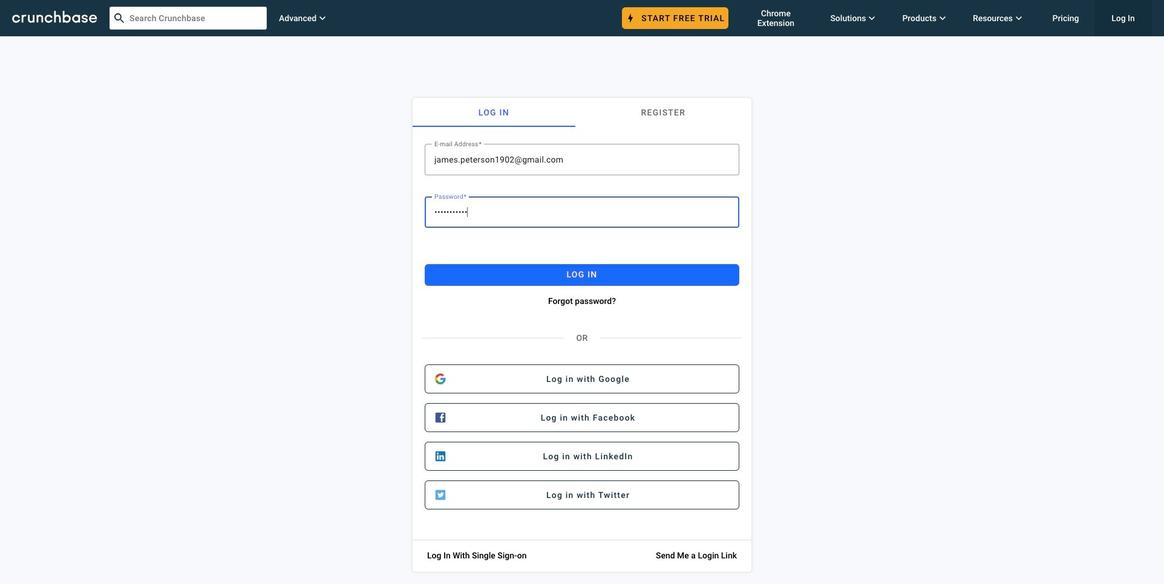 Task type: locate. For each thing, give the bounding box(es) containing it.
tab panel
[[413, 127, 752, 573]]

None email field
[[435, 153, 730, 167]]

None password field
[[435, 205, 730, 220]]



Task type: vqa. For each thing, say whether or not it's contained in the screenshot.
tab panel
yes



Task type: describe. For each thing, give the bounding box(es) containing it.
Search Crunchbase field
[[110, 7, 267, 30]]



